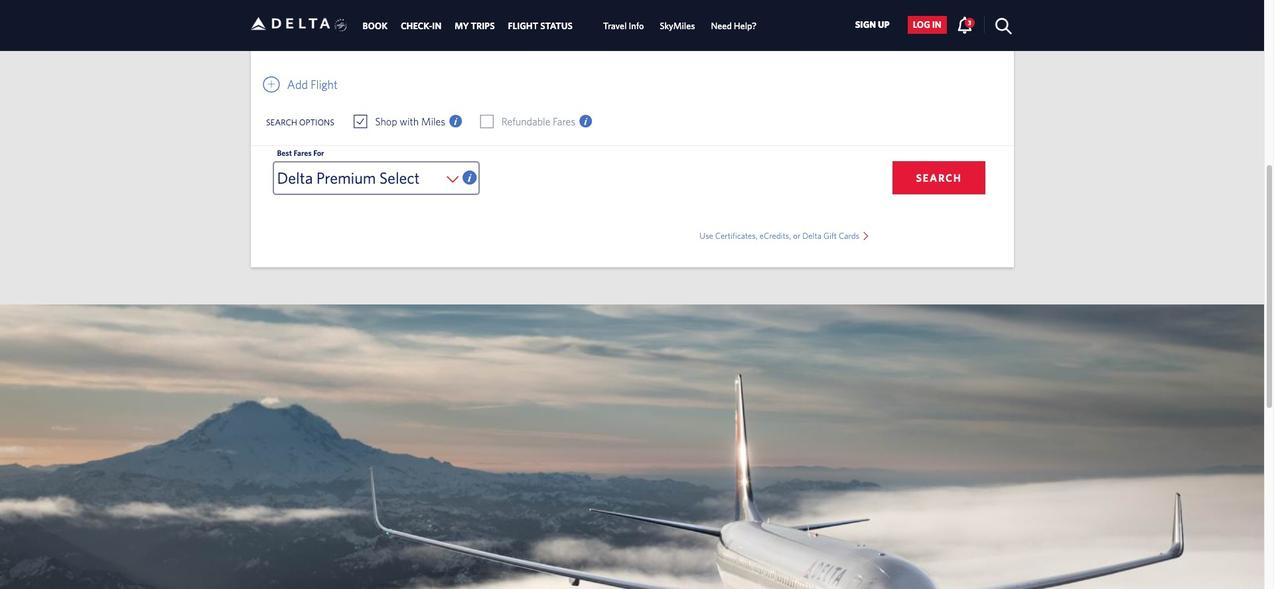 Task type: vqa. For each thing, say whether or not it's contained in the screenshot.
Sign Up link
yes



Task type: describe. For each thing, give the bounding box(es) containing it.
skymiles
[[660, 21, 695, 31]]

in
[[432, 21, 442, 31]]

travel
[[603, 21, 627, 31]]

delta air lines image
[[251, 3, 330, 44]]

sign up link
[[850, 16, 895, 34]]

delta premium select
[[277, 169, 420, 187]]

dropdown caret image
[[859, 232, 873, 241]]

refundable
[[502, 116, 551, 127]]

3 link
[[957, 16, 975, 33]]

sign up
[[855, 19, 890, 30]]

travel info
[[603, 21, 644, 31]]

select
[[380, 169, 420, 187]]

sign
[[855, 19, 876, 30]]

flight status link
[[508, 14, 573, 38]]

check-in link
[[401, 14, 442, 38]]

flight
[[508, 21, 538, 31]]

1 vertical spatial delta
[[803, 231, 822, 241]]

travel info link
[[603, 14, 644, 38]]

in
[[933, 19, 942, 30]]

for
[[313, 148, 324, 157]]

with
[[400, 116, 419, 127]]

help?
[[734, 21, 757, 31]]

my trips
[[455, 21, 495, 31]]

search for search
[[916, 172, 962, 184]]

ecredits,
[[760, 231, 791, 241]]

log in button
[[908, 16, 947, 34]]

Shop with Miles checkbox
[[355, 115, 367, 128]]

my
[[455, 21, 469, 31]]

add
[[287, 78, 308, 92]]

skymiles link
[[660, 14, 695, 38]]

up
[[878, 19, 890, 30]]

best fares for field
[[274, 163, 479, 194]]

status
[[540, 21, 573, 31]]

Refundable Fares checkbox
[[481, 115, 493, 128]]

(optional)
[[728, 9, 797, 28]]

add flight
[[287, 78, 338, 92]]

need help? link
[[711, 14, 757, 38]]

connection (optional)
[[648, 9, 797, 28]]

search for search options
[[266, 117, 297, 127]]

use certificates, ecredits, or delta gift cards link
[[700, 231, 880, 241]]

log in
[[913, 19, 942, 30]]

options
[[299, 117, 335, 127]]



Task type: locate. For each thing, give the bounding box(es) containing it.
search options
[[266, 117, 335, 127]]

flight status
[[508, 21, 573, 31]]

book tab panel
[[251, 0, 1014, 268]]

best
[[277, 148, 292, 157]]

refundable fares
[[502, 116, 576, 127]]

skyteam image
[[334, 5, 347, 46]]

delta right or
[[803, 231, 822, 241]]

trips
[[471, 21, 495, 31]]

1 horizontal spatial search
[[916, 172, 962, 184]]

miles
[[421, 116, 446, 127]]

fares
[[553, 116, 576, 127]]

None text field
[[502, 7, 597, 39]]

flight
[[311, 78, 338, 92]]

best fares for
[[277, 148, 324, 157]]

none text field inside book tab panel
[[502, 7, 597, 39]]

cards
[[839, 231, 860, 241]]

delta
[[277, 169, 313, 187], [803, 231, 822, 241]]

need
[[711, 21, 732, 31]]

3
[[968, 18, 972, 26]]

tab list containing book
[[356, 0, 765, 50]]

check-in
[[401, 21, 442, 31]]

need help?
[[711, 21, 757, 31]]

book link
[[363, 14, 388, 38]]

0 vertical spatial delta
[[277, 169, 313, 187]]

cen link
[[263, 3, 343, 37]]

connection
[[648, 9, 724, 28]]

my trips link
[[455, 14, 495, 38]]

0 horizontal spatial delta
[[277, 169, 313, 187]]

1 vertical spatial search
[[916, 172, 962, 184]]

oka
[[407, 7, 451, 32]]

oka link
[[375, 3, 454, 37]]

search inside button
[[916, 172, 962, 184]]

search
[[266, 117, 297, 127], [916, 172, 962, 184]]

0 vertical spatial search
[[266, 117, 297, 127]]

search button
[[893, 161, 986, 194]]

1 horizontal spatial delta
[[803, 231, 822, 241]]

info
[[629, 21, 644, 31]]

premium
[[317, 169, 376, 187]]

fares
[[294, 148, 312, 157]]

0 horizontal spatial search
[[266, 117, 297, 127]]

connection (optional) link
[[645, 3, 836, 35]]

advance search hero image image
[[0, 305, 1265, 589]]

delta inside best fares for field
[[277, 169, 313, 187]]

tab list
[[356, 0, 765, 50]]

check-
[[401, 21, 432, 31]]

shop
[[375, 116, 397, 127]]

log
[[913, 19, 931, 30]]

book
[[363, 21, 388, 31]]

or
[[793, 231, 801, 241]]

use
[[700, 231, 714, 241]]

cen
[[267, 7, 306, 32]]

shop with miles
[[375, 116, 446, 127]]

use certificates, ecredits, or delta gift cards
[[700, 231, 862, 241]]

certificates,
[[715, 231, 758, 241]]

add flight button
[[263, 74, 338, 95]]

delta down "best fares for"
[[277, 169, 313, 187]]

gift
[[824, 231, 837, 241]]



